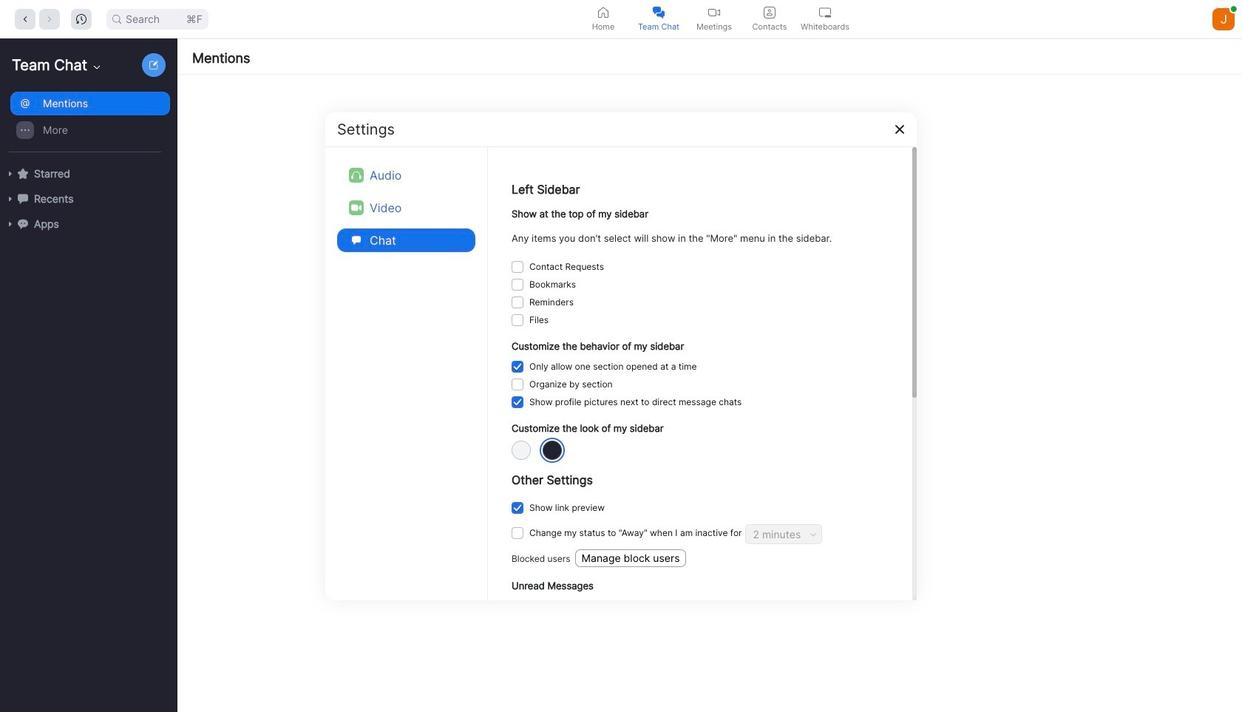 Task type: locate. For each thing, give the bounding box(es) containing it.
tree
[[0, 89, 175, 252]]

0 horizontal spatial video on image
[[349, 200, 364, 215]]

history image
[[76, 14, 87, 24]]

0 vertical spatial video on image
[[709, 6, 721, 18]]

tab list
[[576, 0, 853, 38]]

headphone image
[[349, 168, 364, 182], [351, 170, 362, 180]]

online image
[[1232, 6, 1237, 12]]

whiteboard small image
[[820, 6, 831, 18]]

triangle right image for apps tree item
[[6, 220, 15, 229]]

magnifier image
[[112, 14, 121, 23], [112, 14, 121, 23]]

. reminders element
[[530, 294, 574, 311]]

customize the behavior of my sidebar. only allow one section opened at a time element
[[530, 358, 697, 376]]

customize the look of my sidebar. white image
[[512, 441, 531, 460]]

. show profile pictures next to direct message chats element
[[530, 394, 742, 412]]

chevron down small image
[[91, 61, 103, 73], [91, 61, 103, 73]]

1 horizontal spatial video on image
[[709, 6, 721, 18]]

unread messages. keep all unread messages on top in chat and channel lists element
[[530, 598, 772, 616]]

starred tree item
[[6, 161, 170, 186]]

chat image
[[18, 194, 28, 204], [18, 194, 28, 204], [349, 233, 364, 247], [352, 236, 361, 244]]

close image
[[894, 123, 906, 135], [894, 123, 906, 135]]

group
[[0, 90, 170, 152]]

video on image
[[709, 6, 721, 18], [351, 202, 362, 213]]

. bookmarks element
[[530, 276, 576, 294]]

chatbot image
[[18, 219, 28, 229]]

chevron left small image
[[20, 14, 30, 24]]

team chat image
[[653, 6, 665, 18], [653, 6, 665, 18]]

history image
[[76, 14, 87, 24]]

triangle right image
[[6, 169, 15, 178], [6, 169, 15, 178], [6, 195, 15, 203], [6, 195, 15, 203], [6, 220, 15, 229]]

1 vertical spatial video on image
[[351, 202, 362, 213]]

0 horizontal spatial video on image
[[351, 202, 362, 213]]

None radio
[[512, 441, 531, 460]]

list
[[178, 75, 1243, 712]]

video on image
[[709, 6, 721, 18], [349, 200, 364, 215]]

show at the top of my sidebar. contact requests element
[[530, 258, 604, 276]]

None radio
[[543, 441, 562, 460]]

new image
[[149, 61, 158, 70], [149, 61, 158, 70]]

. show link preview element
[[530, 499, 605, 517]]

gray image
[[543, 441, 562, 460]]

home small image
[[598, 6, 610, 18]]

1 vertical spatial video on image
[[349, 200, 364, 215]]

chevron left small image
[[20, 14, 30, 24]]

None button
[[512, 261, 524, 273], [512, 279, 524, 291], [512, 296, 524, 308], [512, 314, 524, 326], [512, 361, 524, 373], [512, 379, 524, 391], [512, 397, 524, 409], [512, 502, 524, 514], [512, 528, 524, 539], [512, 261, 524, 273], [512, 279, 524, 291], [512, 296, 524, 308], [512, 314, 524, 326], [512, 361, 524, 373], [512, 379, 524, 391], [512, 397, 524, 409], [512, 502, 524, 514], [512, 528, 524, 539]]

1 horizontal spatial video on image
[[709, 6, 721, 18]]

profile contact image
[[764, 6, 776, 18]]

triangle right image for starred 'tree item'
[[6, 169, 15, 178]]



Task type: vqa. For each thing, say whether or not it's contained in the screenshot.
whiteboards
no



Task type: describe. For each thing, give the bounding box(es) containing it.
. organize by section element
[[530, 376, 613, 394]]

star image
[[18, 168, 28, 179]]

triangle right image
[[6, 220, 15, 229]]

chatbot image
[[18, 219, 28, 229]]

triangle right image for the recents "tree item"
[[6, 195, 15, 203]]

. change my status to "away" when i am inactive for element
[[530, 525, 742, 542]]

whiteboard small image
[[820, 6, 831, 18]]

profile contact image
[[764, 6, 776, 18]]

star image
[[18, 168, 28, 179]]

apps tree item
[[6, 212, 170, 237]]

online image
[[1232, 6, 1237, 12]]

recents tree item
[[6, 186, 170, 212]]

0 vertical spatial video on image
[[709, 6, 721, 18]]

home small image
[[598, 6, 610, 18]]

settings tab list
[[337, 159, 476, 256]]

. files element
[[530, 311, 549, 329]]



